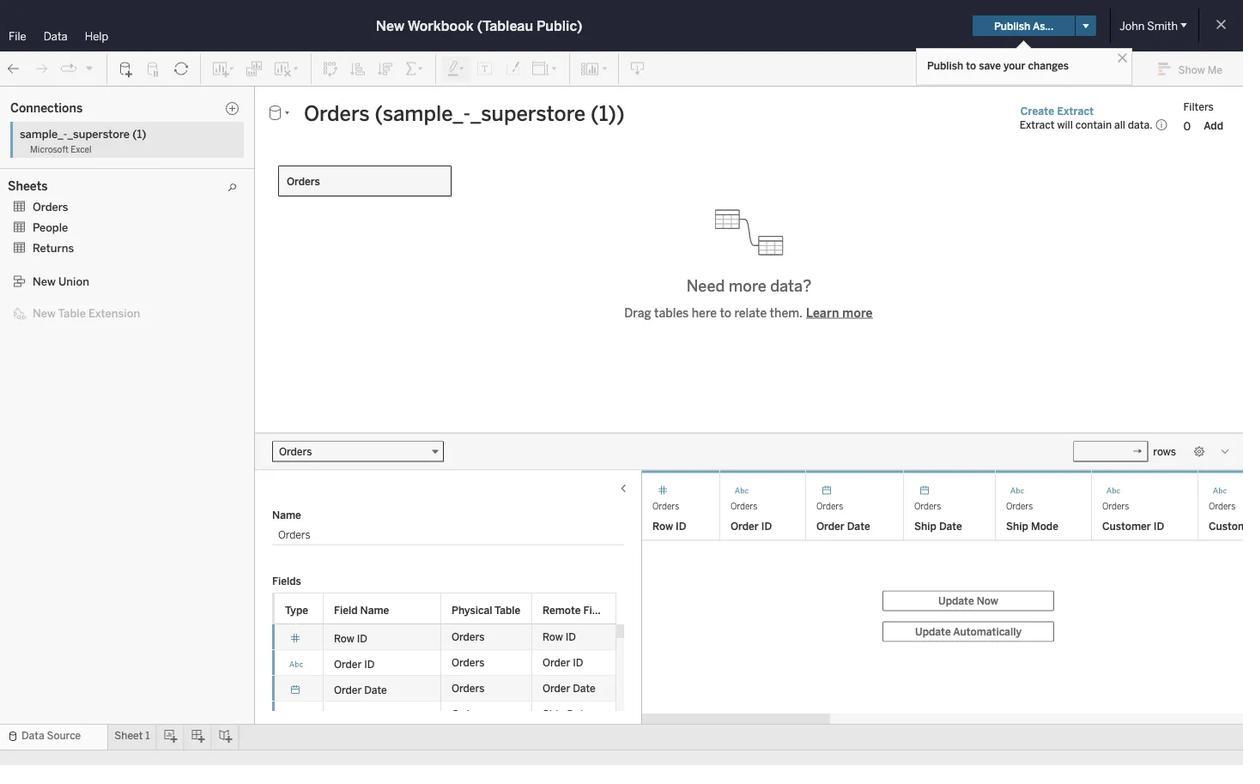 Task type: locate. For each thing, give the bounding box(es) containing it.
publish as...
[[994, 20, 1054, 32]]

size
[[244, 253, 263, 265]]

1 vertical spatial new
[[33, 275, 56, 289]]

field right type
[[334, 605, 358, 617]]

ship
[[915, 520, 937, 533], [1006, 520, 1029, 533], [543, 709, 565, 721]]

1 vertical spatial update
[[915, 626, 951, 639]]

your
[[1004, 59, 1026, 72]]

more right learn
[[843, 306, 873, 320]]

1 horizontal spatial extract
[[1057, 105, 1094, 117]]

order id
[[44, 308, 85, 320], [731, 520, 772, 533], [543, 657, 584, 670], [334, 659, 375, 672]]

row
[[653, 520, 673, 533], [543, 632, 563, 644], [334, 633, 355, 646]]

update left now
[[939, 595, 974, 608]]

date
[[847, 520, 870, 533], [939, 520, 963, 533], [573, 683, 596, 696], [364, 685, 387, 697], [567, 709, 590, 721]]

field name
[[334, 605, 389, 617]]

0 horizontal spatial 1
[[145, 730, 150, 743]]

row inside orders row id
[[653, 520, 673, 533]]

to left save
[[966, 59, 977, 72]]

id
[[94, 254, 105, 266], [74, 308, 85, 320], [676, 520, 687, 533], [761, 520, 772, 533], [1154, 520, 1165, 533], [566, 632, 576, 644], [357, 633, 368, 646], [573, 657, 584, 670], [364, 659, 375, 672]]

1 horizontal spatial sheet
[[342, 153, 389, 177]]

2 vertical spatial customer
[[1103, 520, 1151, 533]]

replay animation image
[[60, 60, 77, 78], [84, 63, 94, 73]]

0 horizontal spatial ship date
[[543, 709, 590, 721]]

1 horizontal spatial row
[[543, 632, 563, 644]]

update automatically
[[915, 626, 1022, 639]]

drag
[[625, 306, 651, 320]]

replay animation image down help
[[84, 63, 94, 73]]

sheets
[[8, 180, 48, 194]]

new up sort descending image
[[376, 18, 405, 34]]

connections
[[10, 101, 83, 115]]

postal code
[[44, 326, 101, 338]]

customer down the country
[[44, 254, 92, 266]]

show/hide cards image
[[581, 61, 608, 78]]

close image
[[1115, 50, 1131, 66]]

0 vertical spatial data
[[44, 29, 68, 43]]

table
[[58, 307, 86, 320], [495, 605, 521, 617]]

update
[[939, 595, 974, 608], [915, 626, 951, 639]]

table up postal code
[[58, 307, 86, 320]]

filters
[[1184, 101, 1214, 113]]

now
[[977, 595, 999, 608]]

0 vertical spatial sheet 1
[[342, 153, 403, 177]]

name right type
[[360, 605, 389, 617]]

0 vertical spatial 1
[[392, 153, 403, 177]]

2 row from the top
[[272, 651, 617, 677]]

more up drag tables here to relate them. learn more
[[729, 277, 767, 296]]

0 horizontal spatial table
[[58, 307, 86, 320]]

1 horizontal spatial to
[[966, 59, 977, 72]]

publish for publish as...
[[994, 20, 1031, 32]]

2 horizontal spatial row
[[653, 520, 673, 533]]

2 vertical spatial new
[[33, 307, 56, 320]]

relate
[[735, 306, 767, 320]]

me
[[1208, 63, 1223, 76]]

grid
[[642, 471, 1243, 725], [272, 593, 639, 766]]

field right remote
[[584, 605, 607, 617]]

physical
[[452, 605, 492, 617]]

learn
[[806, 306, 839, 320]]

physical table
[[452, 605, 521, 617]]

row group inside grid
[[272, 625, 617, 766]]

name right the union
[[94, 272, 123, 284]]

0 vertical spatial ship date
[[915, 520, 963, 533]]

0 vertical spatial table
[[58, 307, 86, 320]]

row group containing orders
[[272, 625, 617, 766]]

0 vertical spatial update
[[939, 595, 974, 608]]

rows
[[356, 121, 381, 133]]

returns
[[33, 241, 74, 255]]

0 horizontal spatial sheet
[[114, 730, 143, 743]]

sheet 1 down rows
[[342, 153, 403, 177]]

1 horizontal spatial 1
[[392, 153, 403, 177]]

grid containing row id
[[642, 471, 1243, 725]]

row group
[[272, 625, 617, 766]]

None text field
[[297, 100, 1005, 127]]

drag tables here to relate them. learn more
[[625, 306, 873, 320]]

refresh data source image
[[173, 61, 190, 78]]

None text field
[[1074, 442, 1148, 462]]

columns
[[356, 91, 399, 104]]

new up postal
[[33, 307, 56, 320]]

grid containing type
[[272, 593, 639, 766]]

_superstore up excel
[[67, 127, 130, 141]]

orders
[[21, 117, 54, 129], [287, 175, 320, 188], [33, 200, 68, 214], [653, 502, 679, 512], [731, 502, 758, 512], [817, 502, 843, 512], [915, 502, 941, 512], [1006, 502, 1033, 512], [1103, 502, 1129, 512], [1209, 502, 1236, 512], [452, 632, 485, 644], [452, 657, 485, 670], [452, 683, 485, 696], [452, 709, 485, 721]]

0 horizontal spatial grid
[[272, 593, 639, 766]]

new table extension
[[33, 307, 140, 320]]

here
[[692, 306, 717, 320]]

order date
[[817, 520, 870, 533], [543, 683, 596, 696], [334, 685, 387, 697]]

1 horizontal spatial table
[[495, 605, 521, 617]]

1 right the 'source'
[[145, 730, 150, 743]]

data source
[[21, 730, 81, 743]]

to
[[966, 59, 977, 72], [720, 306, 732, 320]]

update down update now
[[915, 626, 951, 639]]

0 horizontal spatial more
[[729, 277, 767, 296]]

0 vertical spatial sheet
[[342, 153, 389, 177]]

data up redo icon
[[44, 29, 68, 43]]

more
[[729, 277, 767, 296], [843, 306, 873, 320]]

0 vertical spatial extract
[[1057, 105, 1094, 117]]

extract
[[1057, 105, 1094, 117], [1020, 119, 1055, 131]]

customer right mode
[[1103, 520, 1151, 533]]

orders row id
[[653, 502, 687, 533]]

1 horizontal spatial publish
[[994, 20, 1031, 32]]

table right physical
[[495, 605, 521, 617]]

(tableau
[[477, 18, 533, 34]]

1 vertical spatial customer
[[44, 272, 92, 284]]

0 vertical spatial publish
[[994, 20, 1031, 32]]

extract down create
[[1020, 119, 1055, 131]]

2 vertical spatial data
[[21, 730, 44, 743]]

totals image
[[404, 61, 425, 78]]

table inside grid
[[495, 605, 521, 617]]

replay animation image right redo icon
[[60, 60, 77, 78]]

1 horizontal spatial ship
[[915, 520, 937, 533]]

1 horizontal spatial sheet 1
[[342, 153, 403, 177]]

remote
[[543, 605, 581, 617]]

data down undo image
[[10, 91, 35, 105]]

data
[[44, 29, 68, 43], [10, 91, 35, 105], [21, 730, 44, 743]]

sheet right the 'source'
[[114, 730, 143, 743]]

rows
[[1154, 446, 1176, 458]]

ship date
[[915, 520, 963, 533], [543, 709, 590, 721]]

help
[[85, 29, 108, 43]]

show labels image
[[477, 61, 494, 78]]

country
[[44, 236, 83, 248]]

row id down remote
[[543, 632, 576, 644]]

show
[[1179, 63, 1205, 76]]

1 horizontal spatial order date
[[543, 683, 596, 696]]

customer down customer id
[[44, 272, 92, 284]]

1 vertical spatial publish
[[927, 59, 964, 72]]

union
[[58, 275, 89, 289]]

1 vertical spatial extract
[[1020, 119, 1055, 131]]

clear sheet image
[[273, 61, 301, 78]]

new
[[376, 18, 405, 34], [33, 275, 56, 289], [33, 307, 56, 320]]

1 vertical spatial more
[[843, 306, 873, 320]]

field
[[334, 605, 358, 617], [584, 605, 607, 617]]

sheet down rows
[[342, 153, 389, 177]]

microsoft
[[30, 144, 69, 155]]

0 vertical spatial more
[[729, 277, 767, 296]]

0 horizontal spatial sheet 1
[[114, 730, 150, 743]]

1 down columns
[[392, 153, 403, 177]]

0 horizontal spatial publish
[[927, 59, 964, 72]]

publish left "as..."
[[994, 20, 1031, 32]]

publish
[[994, 20, 1031, 32], [927, 59, 964, 72]]

0 horizontal spatial field
[[334, 605, 358, 617]]

1 horizontal spatial grid
[[642, 471, 1243, 725]]

new left the union
[[33, 275, 56, 289]]

source
[[47, 730, 81, 743]]

1 horizontal spatial field
[[584, 605, 607, 617]]

create
[[1021, 105, 1055, 117]]

mode
[[1031, 520, 1059, 533]]

sort descending image
[[377, 61, 394, 78]]

extract up will
[[1057, 105, 1094, 117]]

_superstore down collapse image
[[105, 117, 162, 129]]

publish inside button
[[994, 20, 1031, 32]]

row id down field name
[[334, 633, 368, 646]]

undo image
[[5, 61, 22, 78]]

update for update now
[[939, 595, 974, 608]]

data left the 'source'
[[21, 730, 44, 743]]

sheet
[[342, 153, 389, 177], [114, 730, 143, 743]]

Name text field
[[272, 525, 624, 546]]

1 vertical spatial to
[[720, 306, 732, 320]]

0 vertical spatial customer
[[44, 254, 92, 266]]

1 vertical spatial table
[[495, 605, 521, 617]]

name
[[94, 272, 123, 284], [272, 510, 301, 522], [360, 605, 389, 617], [610, 605, 639, 617]]

customer for customer name
[[44, 272, 92, 284]]

to right here
[[720, 306, 732, 320]]

create extract link
[[1020, 104, 1095, 118]]

new for new workbook (tableau public)
[[376, 18, 405, 34]]

0 vertical spatial to
[[966, 59, 977, 72]]

row
[[272, 625, 617, 651], [272, 651, 617, 677], [272, 677, 617, 702], [272, 702, 617, 728]]

sheet 1 right the 'source'
[[114, 730, 150, 743]]

publish left save
[[927, 59, 964, 72]]

0 vertical spatial new
[[376, 18, 405, 34]]



Task type: vqa. For each thing, say whether or not it's contained in the screenshot.
Files
no



Task type: describe. For each thing, give the bounding box(es) containing it.
analytics
[[79, 91, 128, 105]]

(1))
[[165, 117, 182, 129]]

customer for customer id
[[44, 254, 92, 266]]

orders inside orders customer id
[[1103, 502, 1129, 512]]

orders inside orders custom
[[1209, 502, 1236, 512]]

format workbook image
[[504, 61, 521, 78]]

add button
[[1196, 117, 1231, 135]]

them.
[[770, 306, 803, 320]]

remote field name
[[543, 605, 639, 617]]

publish as... button
[[973, 15, 1075, 36]]

id inside orders row id
[[676, 520, 687, 533]]

people
[[33, 221, 68, 234]]

data?
[[770, 277, 812, 296]]

publish for publish to save your changes
[[927, 59, 964, 72]]

0 horizontal spatial replay animation image
[[60, 60, 77, 78]]

sample_-_superstore (1) microsoft excel
[[20, 127, 146, 155]]

0 horizontal spatial to
[[720, 306, 732, 320]]

1 row from the top
[[272, 625, 617, 651]]

update automatically button
[[883, 622, 1055, 643]]

order id down field name
[[334, 659, 375, 672]]

1 field from the left
[[334, 605, 358, 617]]

Search text field
[[5, 149, 117, 169]]

new union
[[33, 275, 89, 289]]

1 horizontal spatial row id
[[543, 632, 576, 644]]

excel
[[71, 144, 92, 155]]

1 vertical spatial data
[[10, 91, 35, 105]]

update for update automatically
[[915, 626, 951, 639]]

postal
[[44, 326, 74, 338]]

contain
[[1076, 119, 1112, 131]]

2 horizontal spatial order date
[[817, 520, 870, 533]]

2 field from the left
[[584, 605, 607, 617]]

save
[[979, 59, 1001, 72]]

download image
[[629, 61, 647, 78]]

2 horizontal spatial ship
[[1006, 520, 1029, 533]]

john
[[1120, 19, 1145, 33]]

city
[[44, 218, 63, 230]]

pause auto updates image
[[145, 61, 162, 78]]

new for new union
[[33, 275, 56, 289]]

1 horizontal spatial replay animation image
[[84, 63, 94, 73]]

orders (sample_-_superstore (1))
[[21, 117, 182, 129]]

code
[[76, 326, 101, 338]]

ship mode
[[1006, 520, 1059, 533]]

collapse image
[[157, 94, 167, 104]]

file
[[9, 29, 26, 43]]

category
[[44, 200, 88, 212]]

order id up postal
[[44, 308, 85, 320]]

tooltip
[[238, 301, 268, 313]]

id inside orders customer id
[[1154, 520, 1165, 533]]

update now
[[939, 595, 999, 608]]

data.
[[1128, 119, 1153, 131]]

as...
[[1033, 20, 1054, 32]]

0 horizontal spatial row
[[334, 633, 355, 646]]

john smith
[[1120, 19, 1178, 33]]

table for new
[[58, 307, 86, 320]]

1 vertical spatial sheet 1
[[114, 730, 150, 743]]

tables
[[654, 306, 689, 320]]

tables
[[15, 179, 49, 193]]

0 horizontal spatial ship
[[543, 709, 565, 721]]

changes
[[1028, 59, 1069, 72]]

show me
[[1179, 63, 1223, 76]]

need more data?
[[687, 277, 812, 296]]

1 vertical spatial sheet
[[114, 730, 143, 743]]

1 horizontal spatial more
[[843, 306, 873, 320]]

marks
[[198, 182, 227, 195]]

0
[[1184, 119, 1191, 133]]

new worksheet image
[[211, 61, 235, 78]]

sample_-
[[20, 127, 67, 141]]

pages
[[198, 92, 226, 104]]

extension
[[88, 307, 140, 320]]

fields
[[272, 576, 301, 588]]

3 row from the top
[[272, 677, 617, 702]]

update now button
[[883, 591, 1055, 612]]

order id right orders row id on the right of page
[[731, 520, 772, 533]]

learn more link
[[805, 305, 874, 321]]

duplicate image
[[246, 61, 263, 78]]

customer id
[[44, 254, 105, 266]]

(1)
[[132, 127, 146, 141]]

redo image
[[33, 61, 50, 78]]

new workbook (tableau public)
[[376, 18, 582, 34]]

smith
[[1147, 19, 1178, 33]]

add
[[1204, 120, 1224, 132]]

create extract
[[1021, 105, 1094, 117]]

show me button
[[1151, 56, 1238, 82]]

highlight image
[[447, 61, 466, 78]]

orders inside orders row id
[[653, 502, 679, 512]]

customer name
[[44, 272, 123, 284]]

_superstore inside sample_-_superstore (1) microsoft excel
[[67, 127, 130, 141]]

1 vertical spatial 1
[[145, 730, 150, 743]]

need
[[687, 277, 725, 296]]

table for physical
[[495, 605, 521, 617]]

type
[[285, 605, 308, 617]]

all
[[1115, 119, 1126, 131]]

orders customer id
[[1103, 502, 1165, 533]]

publish to save your changes
[[927, 59, 1069, 72]]

0 horizontal spatial order date
[[334, 685, 387, 697]]

4 row from the top
[[272, 702, 617, 728]]

will
[[1057, 119, 1073, 131]]

sort ascending image
[[350, 61, 367, 78]]

fit image
[[532, 61, 559, 78]]

(sample_-
[[57, 117, 105, 129]]

public)
[[537, 18, 582, 34]]

automatically
[[953, 626, 1022, 639]]

orders custom
[[1209, 502, 1243, 533]]

workbook
[[408, 18, 474, 34]]

new data source image
[[118, 61, 135, 78]]

0 horizontal spatial extract
[[1020, 119, 1055, 131]]

extract will contain all data.
[[1020, 119, 1153, 131]]

custom
[[1209, 520, 1243, 533]]

name up fields
[[272, 510, 301, 522]]

1 vertical spatial ship date
[[543, 709, 590, 721]]

order id down remote
[[543, 657, 584, 670]]

customer inside orders customer id
[[1103, 520, 1151, 533]]

1 horizontal spatial ship date
[[915, 520, 963, 533]]

swap rows and columns image
[[322, 61, 339, 78]]

new for new table extension
[[33, 307, 56, 320]]

0 horizontal spatial row id
[[334, 633, 368, 646]]

name right remote
[[610, 605, 639, 617]]



